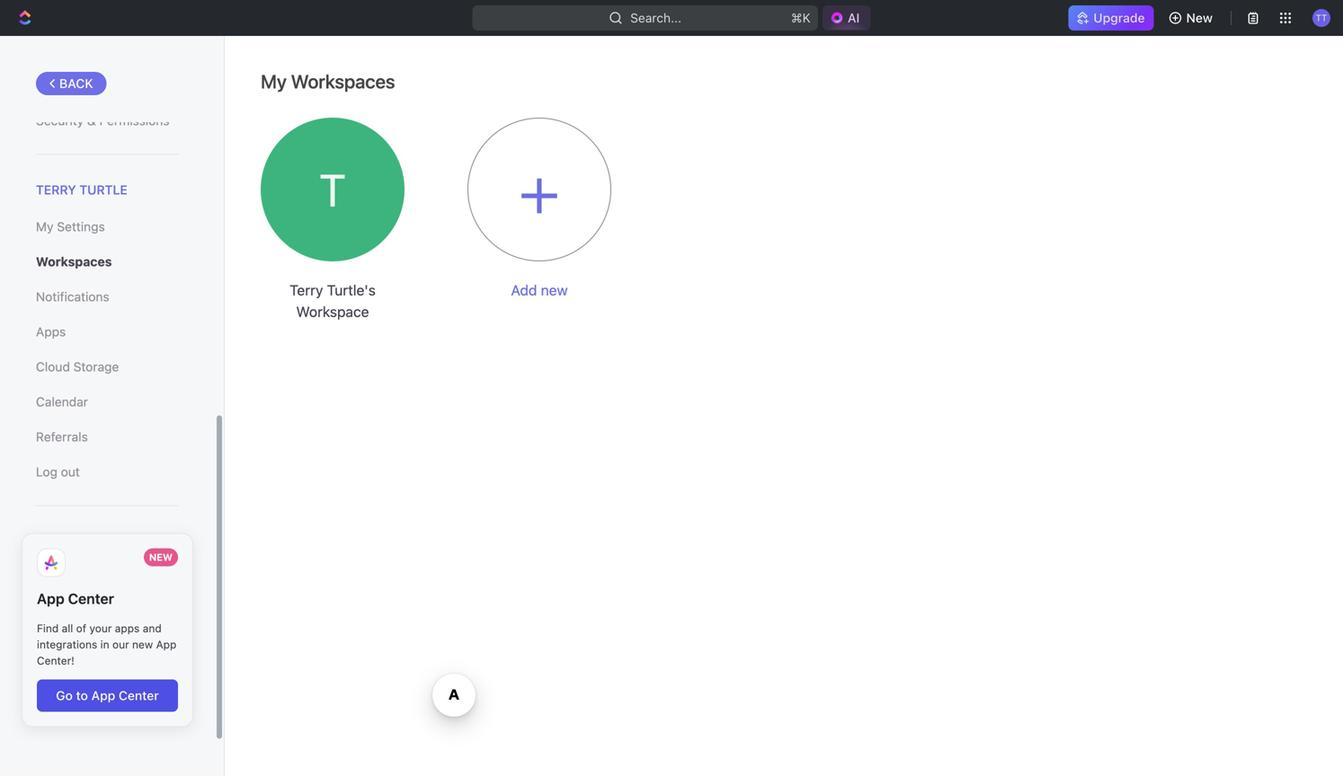 Task type: locate. For each thing, give the bounding box(es) containing it.
1 horizontal spatial my
[[261, 70, 287, 93]]

0 horizontal spatial workspaces
[[36, 255, 112, 269]]

terry up my settings
[[36, 183, 76, 197]]

go to app center
[[56, 689, 159, 704]]

terry up the workspace
[[290, 282, 323, 299]]

new button
[[1161, 4, 1224, 32]]

center up your
[[68, 591, 114, 608]]

terry inside terry turtle's workspace
[[290, 282, 323, 299]]

1 vertical spatial terry
[[290, 282, 323, 299]]

my for my workspaces
[[261, 70, 287, 93]]

new down and
[[132, 639, 153, 652]]

all
[[62, 623, 73, 635]]

my settings link
[[36, 212, 179, 242]]

your
[[89, 623, 112, 635]]

my settings
[[36, 220, 105, 234]]

go
[[56, 689, 73, 704]]

our
[[112, 639, 129, 652]]

2 vertical spatial app
[[91, 689, 115, 704]]

log
[[36, 465, 58, 480]]

2 horizontal spatial app
[[156, 639, 177, 652]]

center!
[[37, 655, 75, 668]]

new
[[1187, 10, 1213, 25], [149, 552, 173, 564]]

my
[[261, 70, 287, 93], [36, 220, 54, 234]]

1 horizontal spatial app
[[91, 689, 115, 704]]

1 horizontal spatial terry
[[290, 282, 323, 299]]

center
[[68, 591, 114, 608], [119, 689, 159, 704]]

integrations
[[37, 639, 97, 652]]

0 horizontal spatial app
[[37, 591, 64, 608]]

settings
[[307, 184, 358, 199], [57, 220, 105, 234]]

0 horizontal spatial terry
[[36, 183, 76, 197]]

in
[[100, 639, 109, 652]]

app right to at the left of the page
[[91, 689, 115, 704]]

security
[[36, 113, 84, 128]]

add
[[511, 282, 537, 299]]

new
[[541, 282, 568, 299], [132, 639, 153, 652]]

of
[[76, 623, 86, 635]]

find
[[37, 623, 59, 635]]

app
[[37, 591, 64, 608], [156, 639, 177, 652], [91, 689, 115, 704]]

0 vertical spatial my
[[261, 70, 287, 93]]

0 vertical spatial new
[[541, 282, 568, 299]]

app down and
[[156, 639, 177, 652]]

back link
[[36, 72, 107, 95]]

1 vertical spatial new
[[149, 552, 173, 564]]

terry
[[36, 183, 76, 197], [290, 282, 323, 299]]

log out link
[[36, 457, 179, 488]]

0 horizontal spatial settings
[[57, 220, 105, 234]]

1 vertical spatial app
[[156, 639, 177, 652]]

1 vertical spatial workspaces
[[36, 255, 112, 269]]

security & permissions
[[36, 113, 169, 128]]

0 horizontal spatial center
[[68, 591, 114, 608]]

tt
[[1316, 12, 1328, 23]]

app inside button
[[91, 689, 115, 704]]

0 vertical spatial settings
[[307, 184, 358, 199]]

1 horizontal spatial center
[[119, 689, 159, 704]]

1 vertical spatial settings
[[57, 220, 105, 234]]

workspaces link
[[36, 247, 179, 278]]

my workspaces
[[261, 70, 395, 93]]

1 vertical spatial my
[[36, 220, 54, 234]]

turtle
[[79, 183, 127, 197]]

app up find
[[37, 591, 64, 608]]

new up and
[[149, 552, 173, 564]]

workspaces
[[291, 70, 395, 93], [36, 255, 112, 269]]

0 horizontal spatial new
[[132, 639, 153, 652]]

0 vertical spatial workspaces
[[291, 70, 395, 93]]

app inside find all of your apps and integrations in our new app center!
[[156, 639, 177, 652]]

center down our
[[119, 689, 159, 704]]

1 vertical spatial new
[[132, 639, 153, 652]]

0 vertical spatial new
[[1187, 10, 1213, 25]]

1 horizontal spatial new
[[1187, 10, 1213, 25]]

1 vertical spatial center
[[119, 689, 159, 704]]

0 vertical spatial terry
[[36, 183, 76, 197]]

my for my settings
[[36, 220, 54, 234]]

0 horizontal spatial my
[[36, 220, 54, 234]]

new right add
[[541, 282, 568, 299]]

cloud storage link
[[36, 352, 179, 383]]

back
[[59, 76, 93, 91]]

⌘k
[[791, 10, 811, 25]]

upgrade
[[1094, 10, 1145, 25]]

settings link
[[307, 181, 358, 199]]

turtle's
[[327, 282, 376, 299]]

new right upgrade
[[1187, 10, 1213, 25]]



Task type: vqa. For each thing, say whether or not it's contained in the screenshot.
'tree' inside the the Sidebar Navigation
no



Task type: describe. For each thing, give the bounding box(es) containing it.
notifications
[[36, 290, 109, 305]]

go to app center button
[[37, 680, 178, 712]]

find all of your apps and integrations in our new app center!
[[37, 623, 177, 668]]

security & permissions link
[[36, 106, 179, 136]]

permissions
[[99, 113, 169, 128]]

1 horizontal spatial settings
[[307, 184, 358, 199]]

add new
[[511, 282, 568, 299]]

workspace
[[296, 303, 369, 321]]

terry for terry turtle's workspace
[[290, 282, 323, 299]]

upgrade link
[[1068, 5, 1154, 31]]

out
[[61, 465, 80, 480]]

referrals
[[36, 430, 88, 445]]

0 horizontal spatial new
[[149, 552, 173, 564]]

apps
[[36, 325, 66, 340]]

&
[[87, 113, 96, 128]]

calendar
[[36, 395, 88, 410]]

terry turtle's workspace
[[290, 282, 376, 321]]

tt button
[[1307, 4, 1336, 32]]

calendar link
[[36, 387, 179, 418]]

new inside find all of your apps and integrations in our new app center!
[[132, 639, 153, 652]]

apps
[[115, 623, 140, 635]]

cloud
[[36, 360, 70, 375]]

0 vertical spatial center
[[68, 591, 114, 608]]

ai
[[848, 10, 860, 25]]

1 horizontal spatial new
[[541, 282, 568, 299]]

referrals link
[[36, 422, 179, 453]]

center inside button
[[119, 689, 159, 704]]

search...
[[631, 10, 682, 25]]

0 vertical spatial app
[[37, 591, 64, 608]]

terry turtle
[[36, 183, 127, 197]]

app center
[[37, 591, 114, 608]]

+
[[518, 147, 561, 232]]

t
[[319, 163, 346, 216]]

ai button
[[823, 5, 871, 31]]

1 horizontal spatial workspaces
[[291, 70, 395, 93]]

notifications link
[[36, 282, 179, 313]]

cloud storage
[[36, 360, 119, 375]]

apps link
[[36, 317, 179, 348]]

storage
[[73, 360, 119, 375]]

to
[[76, 689, 88, 704]]

new inside button
[[1187, 10, 1213, 25]]

and
[[143, 623, 162, 635]]

terry for terry turtle
[[36, 183, 76, 197]]

log out
[[36, 465, 80, 480]]



